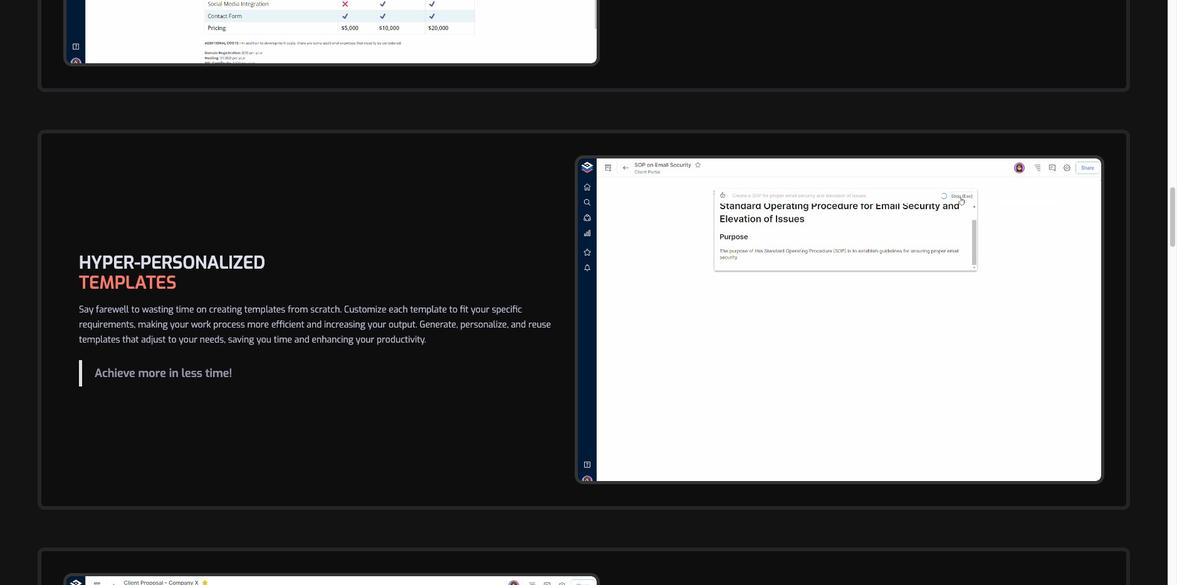 Task type: vqa. For each thing, say whether or not it's contained in the screenshot.
more
yes



Task type: locate. For each thing, give the bounding box(es) containing it.
0 horizontal spatial to
[[131, 304, 140, 316]]

saving
[[228, 334, 254, 346]]

1 horizontal spatial time
[[274, 334, 292, 346]]

you
[[256, 334, 271, 346]]

2 horizontal spatial to
[[449, 304, 458, 316]]

your left work
[[170, 319, 189, 331]]

increasing
[[324, 319, 365, 331]]

time down efficient
[[274, 334, 292, 346]]

fit
[[460, 304, 469, 316]]

0 horizontal spatial templates
[[79, 334, 120, 346]]

0 vertical spatial time
[[176, 304, 194, 316]]

more
[[247, 319, 269, 331], [138, 366, 166, 381]]

to left wasting
[[131, 304, 140, 316]]

process
[[213, 319, 245, 331]]

templates
[[244, 304, 285, 316], [79, 334, 120, 346]]

generate,
[[420, 319, 458, 331]]

template
[[410, 304, 447, 316]]

to left fit
[[449, 304, 458, 316]]

1 horizontal spatial more
[[247, 319, 269, 331]]

making
[[138, 319, 168, 331]]

and
[[307, 319, 322, 331], [511, 319, 526, 331], [294, 334, 309, 346]]

1 vertical spatial time
[[274, 334, 292, 346]]

1 vertical spatial templates
[[79, 334, 120, 346]]

0 horizontal spatial more
[[138, 366, 166, 381]]

to
[[131, 304, 140, 316], [449, 304, 458, 316], [168, 334, 176, 346]]

time
[[176, 304, 194, 316], [274, 334, 292, 346]]

say farewell to wasting time on creating templates from scratch. customize each template to fit your specific requirements, making your work process more efficient and increasing your output. generate, personalize, and reuse templates that adjust to your needs, saving you time and enhancing your productivity.
[[79, 304, 551, 346]]

0 vertical spatial templates
[[244, 304, 285, 316]]

farewell
[[96, 304, 129, 316]]

and down scratch. at the bottom of the page
[[307, 319, 322, 331]]

templates up efficient
[[244, 304, 285, 316]]

your
[[471, 304, 489, 316], [170, 319, 189, 331], [368, 319, 386, 331], [179, 334, 197, 346], [356, 334, 374, 346]]

personalized
[[140, 251, 265, 274]]

productivity.
[[377, 334, 426, 346]]

in
[[169, 366, 179, 381]]

more up you
[[247, 319, 269, 331]]

time left on
[[176, 304, 194, 316]]

0 vertical spatial more
[[247, 319, 269, 331]]

to right the adjust
[[168, 334, 176, 346]]

work
[[191, 319, 211, 331]]

more left in
[[138, 366, 166, 381]]

templates down requirements,
[[79, 334, 120, 346]]

0 horizontal spatial time
[[176, 304, 194, 316]]

1 horizontal spatial to
[[168, 334, 176, 346]]



Task type: describe. For each thing, give the bounding box(es) containing it.
your up personalize,
[[471, 304, 489, 316]]

adjust
[[141, 334, 166, 346]]

hyper-
[[79, 251, 140, 274]]

that
[[122, 334, 139, 346]]

and down specific
[[511, 319, 526, 331]]

requirements,
[[79, 319, 136, 331]]

needs,
[[200, 334, 226, 346]]

customize
[[344, 304, 386, 316]]

wasting
[[142, 304, 173, 316]]

creating
[[209, 304, 242, 316]]

your down the increasing
[[356, 334, 374, 346]]

efficient
[[271, 319, 304, 331]]

1 horizontal spatial templates
[[244, 304, 285, 316]]

achieve
[[95, 366, 135, 381]]

more inside say farewell to wasting time on creating templates from scratch. customize each template to fit your specific requirements, making your work process more efficient and increasing your output. generate, personalize, and reuse templates that adjust to your needs, saving you time and enhancing your productivity.
[[247, 319, 269, 331]]

hyper-personalized templates
[[79, 251, 265, 294]]

templates
[[79, 271, 177, 294]]

and down efficient
[[294, 334, 309, 346]]

output.
[[389, 319, 417, 331]]

on
[[196, 304, 207, 316]]

achieve more in less time!
[[95, 366, 232, 381]]

your down work
[[179, 334, 197, 346]]

say
[[79, 304, 94, 316]]

specific
[[492, 304, 522, 316]]

from
[[288, 304, 308, 316]]

time!
[[205, 366, 232, 381]]

your down customize
[[368, 319, 386, 331]]

scratch.
[[310, 304, 342, 316]]

each
[[389, 304, 408, 316]]

less
[[181, 366, 202, 381]]

enhancing
[[312, 334, 353, 346]]

reuse
[[528, 319, 551, 331]]

1 vertical spatial more
[[138, 366, 166, 381]]

personalize,
[[460, 319, 509, 331]]



